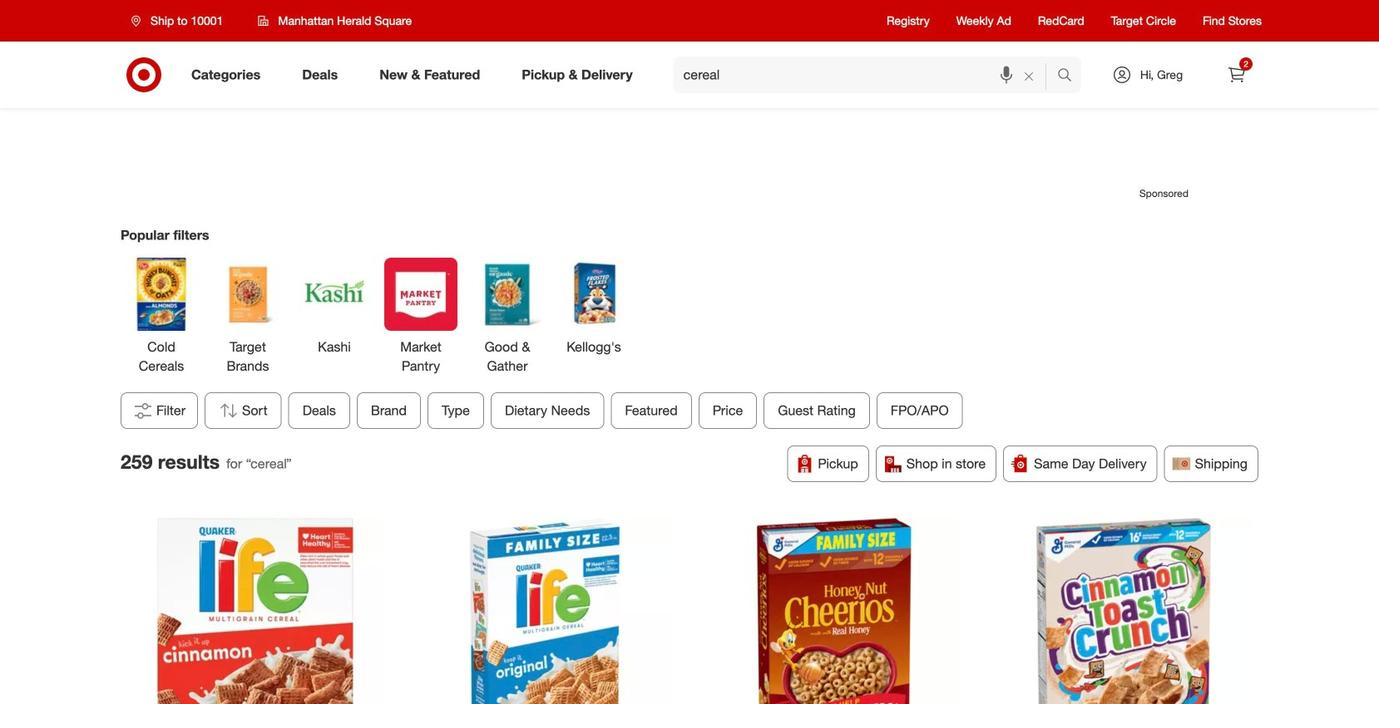 Task type: locate. For each thing, give the bounding box(es) containing it.
life cinnamon breakfast cereal image
[[127, 519, 384, 705], [127, 519, 384, 705]]

What can we help you find? suggestions appear below search field
[[674, 57, 1062, 93]]

life original breakfast cereal image
[[417, 519, 674, 705], [417, 519, 674, 705]]

general mills cheerios honey nut cereal image
[[706, 519, 963, 705], [706, 519, 963, 705]]

cinnamon toast crunch breakfast cereal image
[[996, 519, 1253, 705], [996, 519, 1253, 705]]



Task type: vqa. For each thing, say whether or not it's contained in the screenshot.
What's
no



